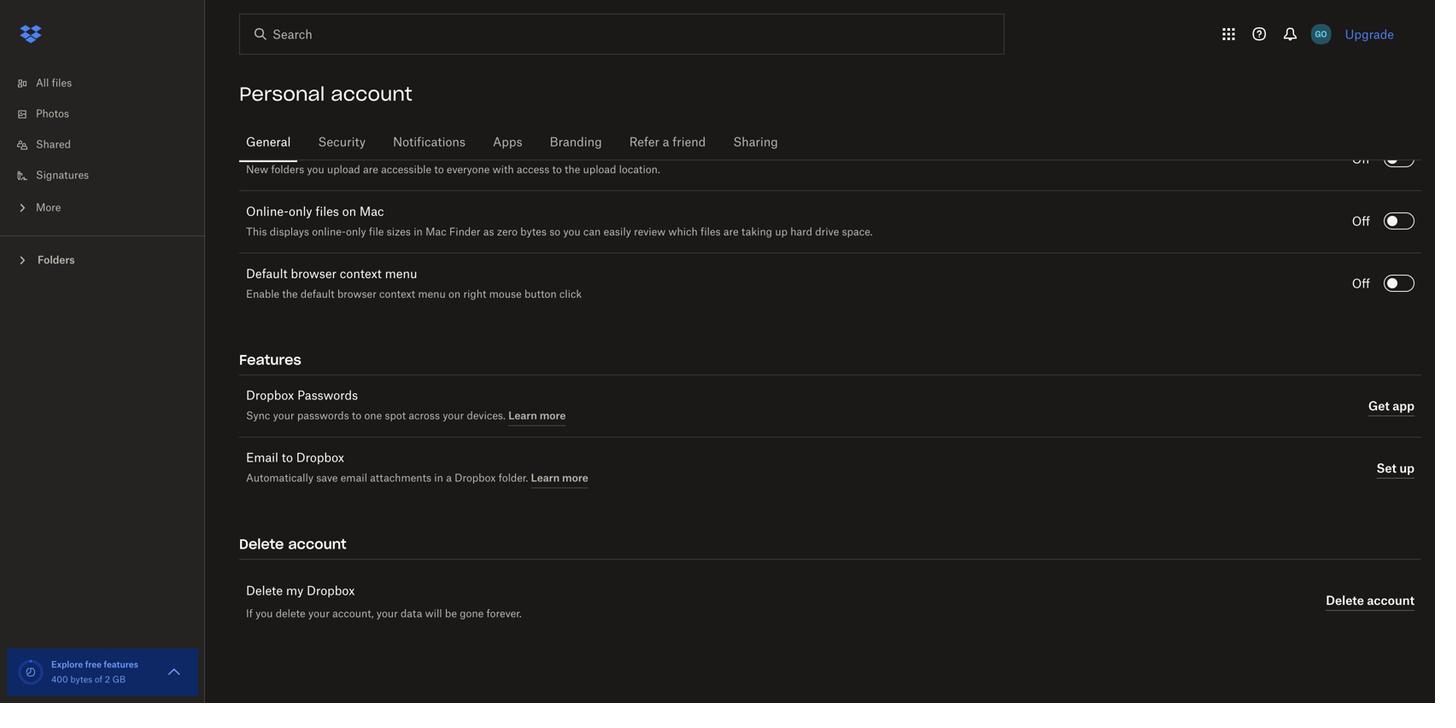 Task type: describe. For each thing, give the bounding box(es) containing it.
get app button
[[1369, 396, 1415, 417]]

sharing
[[733, 137, 778, 149]]

0 vertical spatial the
[[565, 165, 580, 176]]

your right across
[[443, 412, 464, 422]]

with
[[493, 165, 514, 176]]

space.
[[842, 228, 873, 238]]

off for mac
[[1352, 216, 1370, 228]]

general
[[246, 137, 291, 149]]

quota usage element
[[17, 660, 44, 687]]

2 upload from the left
[[583, 165, 616, 176]]

attachments
[[370, 474, 431, 484]]

0 horizontal spatial access
[[291, 144, 329, 156]]

2 vertical spatial you
[[256, 608, 273, 621]]

1 horizontal spatial on
[[449, 290, 461, 300]]

default
[[301, 290, 335, 300]]

in inside automatically save email attachments in a dropbox folder. learn more
[[434, 474, 443, 484]]

new folders you upload are accessible to everyone with access to the upload location.
[[246, 165, 660, 176]]

enable the default browser context menu on right mouse button click
[[246, 290, 582, 300]]

1 horizontal spatial only
[[346, 228, 366, 238]]

will
[[425, 608, 442, 621]]

sync your passwords to one spot across your devices. learn more
[[246, 409, 566, 422]]

easily
[[604, 228, 631, 238]]

location.
[[619, 165, 660, 176]]

across
[[409, 412, 440, 422]]

delete inside button
[[1326, 594, 1364, 608]]

if
[[246, 608, 253, 621]]

1 vertical spatial more
[[562, 472, 588, 485]]

1 horizontal spatial you
[[307, 165, 324, 176]]

gb
[[112, 677, 126, 685]]

up inside set up button
[[1400, 461, 1415, 476]]

of
[[95, 677, 103, 685]]

notifications tab
[[386, 122, 472, 163]]

1 vertical spatial browser
[[337, 290, 377, 300]]

this
[[246, 228, 267, 238]]

my
[[286, 586, 303, 598]]

0 vertical spatial delete account
[[239, 536, 347, 554]]

hard
[[790, 228, 813, 238]]

click
[[560, 290, 582, 300]]

forever.
[[487, 608, 522, 621]]

passwords
[[297, 412, 349, 422]]

1 vertical spatial the
[[282, 290, 298, 300]]

0 vertical spatial more
[[540, 409, 566, 422]]

refer a friend
[[629, 137, 706, 149]]

tab list containing general
[[239, 120, 1422, 163]]

which
[[669, 228, 698, 238]]

shared
[[36, 140, 71, 150]]

a inside automatically save email attachments in a dropbox folder. learn more
[[446, 474, 452, 484]]

everyone
[[447, 165, 490, 176]]

apps
[[493, 137, 522, 149]]

default browser context menu
[[246, 269, 417, 281]]

displays
[[270, 228, 309, 238]]

1 vertical spatial context
[[379, 290, 415, 300]]

this displays online-only file sizes in mac finder as zero bytes so you can easily review which files are taking up hard drive space.
[[246, 228, 873, 238]]

set up
[[1377, 461, 1415, 476]]

400
[[51, 677, 68, 685]]

gone
[[460, 608, 484, 621]]

3 off from the top
[[1352, 279, 1370, 290]]

automatically
[[246, 474, 314, 484]]

1 horizontal spatial are
[[724, 228, 739, 238]]

set up button
[[1377, 459, 1415, 479]]

default for default access to folder uploads
[[246, 144, 288, 156]]

personal
[[239, 82, 325, 106]]

zero
[[497, 228, 518, 238]]

new
[[246, 165, 268, 176]]

set
[[1377, 461, 1397, 476]]

photos link
[[14, 99, 205, 130]]

folders button
[[0, 247, 205, 272]]

accessible
[[381, 165, 432, 176]]

go button
[[1308, 21, 1335, 48]]

folder
[[347, 144, 380, 156]]

default access to folder uploads
[[246, 144, 428, 156]]

button
[[525, 290, 557, 300]]

dropbox passwords
[[246, 390, 358, 402]]

0 horizontal spatial are
[[363, 165, 378, 176]]

bytes inside explore free features 400 bytes of 2 gb
[[70, 677, 92, 685]]

file
[[369, 228, 384, 238]]

email
[[341, 474, 367, 484]]

so
[[550, 228, 561, 238]]

dropbox up account,
[[307, 586, 355, 598]]

get app
[[1369, 399, 1415, 414]]

as
[[483, 228, 494, 238]]

upgrade link
[[1345, 27, 1394, 41]]

0 vertical spatial learn
[[508, 409, 537, 422]]

dropbox up save
[[296, 453, 344, 465]]

delete my dropbox
[[246, 586, 355, 598]]

account inside button
[[1367, 594, 1415, 608]]

can
[[583, 228, 601, 238]]

explore free features 400 bytes of 2 gb
[[51, 660, 138, 685]]

0 horizontal spatial in
[[414, 228, 423, 238]]

features
[[239, 352, 301, 369]]



Task type: vqa. For each thing, say whether or not it's contained in the screenshot.
videos
no



Task type: locate. For each thing, give the bounding box(es) containing it.
friend
[[673, 137, 706, 149]]

more right folder.
[[562, 472, 588, 485]]

0 vertical spatial browser
[[291, 269, 337, 281]]

0 horizontal spatial delete account
[[239, 536, 347, 554]]

off for uploads
[[1352, 154, 1370, 166]]

0 horizontal spatial only
[[289, 206, 312, 218]]

0 vertical spatial learn more button
[[508, 406, 566, 427]]

online-
[[246, 206, 289, 218]]

0 vertical spatial off
[[1352, 154, 1370, 166]]

one
[[364, 412, 382, 422]]

free
[[85, 660, 102, 671]]

you right so
[[563, 228, 581, 238]]

in right sizes
[[414, 228, 423, 238]]

1 vertical spatial only
[[346, 228, 366, 238]]

signatures
[[36, 171, 89, 181]]

2
[[105, 677, 110, 685]]

app
[[1393, 399, 1415, 414]]

are left taking
[[724, 228, 739, 238]]

sync
[[246, 412, 270, 422]]

email to dropbox
[[246, 453, 344, 465]]

1 off from the top
[[1352, 154, 1370, 166]]

2 default from the top
[[246, 269, 288, 281]]

default
[[246, 144, 288, 156], [246, 269, 288, 281]]

bytes left the of
[[70, 677, 92, 685]]

2 vertical spatial account
[[1367, 594, 1415, 608]]

taking
[[742, 228, 772, 238]]

1 vertical spatial files
[[316, 206, 339, 218]]

files right all
[[52, 79, 72, 89]]

browser down default browser context menu
[[337, 290, 377, 300]]

0 horizontal spatial a
[[446, 474, 452, 484]]

0 vertical spatial are
[[363, 165, 378, 176]]

to inside sync your passwords to one spot across your devices. learn more
[[352, 412, 362, 422]]

be
[[445, 608, 457, 621]]

shared link
[[14, 130, 205, 161]]

browser up default
[[291, 269, 337, 281]]

sizes
[[387, 228, 411, 238]]

spot
[[385, 412, 406, 422]]

personal account
[[239, 82, 412, 106]]

learn more button for get app
[[508, 406, 566, 427]]

access up the folders
[[291, 144, 329, 156]]

files up online-
[[316, 206, 339, 218]]

0 horizontal spatial on
[[342, 206, 356, 218]]

dropbox
[[246, 390, 294, 402], [296, 453, 344, 465], [455, 474, 496, 484], [307, 586, 355, 598]]

uploads
[[383, 144, 428, 156]]

account,
[[332, 608, 374, 621]]

your right the delete
[[308, 608, 330, 621]]

save
[[316, 474, 338, 484]]

learn right 'devices.' at the left bottom of the page
[[508, 409, 537, 422]]

your right sync
[[273, 412, 294, 422]]

0 vertical spatial you
[[307, 165, 324, 176]]

up left hard
[[775, 228, 788, 238]]

a inside tab
[[663, 137, 669, 149]]

1 vertical spatial are
[[724, 228, 739, 238]]

0 vertical spatial bytes
[[520, 228, 547, 238]]

upgrade
[[1345, 27, 1394, 41]]

0 horizontal spatial files
[[52, 79, 72, 89]]

to left everyone
[[434, 165, 444, 176]]

access right with
[[517, 165, 550, 176]]

1 vertical spatial learn
[[531, 472, 560, 485]]

features
[[104, 660, 138, 671]]

to left one
[[352, 412, 362, 422]]

2 vertical spatial off
[[1352, 279, 1370, 290]]

dropbox image
[[14, 17, 48, 51]]

default up "enable"
[[246, 269, 288, 281]]

0 horizontal spatial you
[[256, 608, 273, 621]]

dropbox up sync
[[246, 390, 294, 402]]

Search text field
[[273, 25, 969, 44]]

delete account button
[[1326, 591, 1415, 612]]

if you delete your account, your data will be gone forever.
[[246, 608, 522, 621]]

explore
[[51, 660, 83, 671]]

up right set
[[1400, 461, 1415, 476]]

data
[[401, 608, 422, 621]]

files
[[52, 79, 72, 89], [316, 206, 339, 218], [701, 228, 721, 238]]

apps tab
[[486, 122, 529, 163]]

upload down default access to folder uploads
[[327, 165, 360, 176]]

0 horizontal spatial menu
[[385, 269, 417, 281]]

only up 'displays'
[[289, 206, 312, 218]]

a right attachments
[[446, 474, 452, 484]]

right
[[463, 290, 486, 300]]

enable
[[246, 290, 279, 300]]

drive
[[815, 228, 839, 238]]

branding tab
[[543, 122, 609, 163]]

passwords
[[297, 390, 358, 402]]

devices.
[[467, 412, 506, 422]]

mac left finder
[[426, 228, 447, 238]]

1 vertical spatial in
[[434, 474, 443, 484]]

notifications
[[393, 137, 466, 149]]

0 vertical spatial files
[[52, 79, 72, 89]]

on left right
[[449, 290, 461, 300]]

email
[[246, 453, 278, 465]]

0 vertical spatial in
[[414, 228, 423, 238]]

a
[[663, 137, 669, 149], [446, 474, 452, 484]]

0 vertical spatial default
[[246, 144, 288, 156]]

1 vertical spatial learn more button
[[531, 468, 588, 489]]

review
[[634, 228, 666, 238]]

automatically save email attachments in a dropbox folder. learn more
[[246, 472, 588, 485]]

1 vertical spatial delete account
[[1326, 594, 1415, 608]]

all
[[36, 79, 49, 89]]

0 horizontal spatial bytes
[[70, 677, 92, 685]]

menu
[[385, 269, 417, 281], [418, 290, 446, 300]]

1 vertical spatial you
[[563, 228, 581, 238]]

1 vertical spatial on
[[449, 290, 461, 300]]

in
[[414, 228, 423, 238], [434, 474, 443, 484]]

to left folder
[[332, 144, 344, 156]]

1 vertical spatial up
[[1400, 461, 1415, 476]]

0 vertical spatial access
[[291, 144, 329, 156]]

the
[[565, 165, 580, 176], [282, 290, 298, 300]]

delete
[[239, 536, 284, 554], [246, 586, 283, 598], [1326, 594, 1364, 608]]

menu up "enable the default browser context menu on right mouse button click"
[[385, 269, 417, 281]]

1 horizontal spatial access
[[517, 165, 550, 176]]

finder
[[449, 228, 481, 238]]

are down folder
[[363, 165, 378, 176]]

photos
[[36, 109, 69, 120]]

on up online-
[[342, 206, 356, 218]]

dropbox inside automatically save email attachments in a dropbox folder. learn more
[[455, 474, 496, 484]]

refer
[[629, 137, 660, 149]]

1 upload from the left
[[327, 165, 360, 176]]

0 vertical spatial a
[[663, 137, 669, 149]]

1 vertical spatial mac
[[426, 228, 447, 238]]

security
[[318, 137, 366, 149]]

learn more button right 'devices.' at the left bottom of the page
[[508, 406, 566, 427]]

your left the data
[[377, 608, 398, 621]]

2 horizontal spatial you
[[563, 228, 581, 238]]

go
[[1315, 29, 1327, 39]]

you right if
[[256, 608, 273, 621]]

1 horizontal spatial mac
[[426, 228, 447, 238]]

delete
[[276, 608, 306, 621]]

1 horizontal spatial in
[[434, 474, 443, 484]]

in right attachments
[[434, 474, 443, 484]]

more right 'devices.' at the left bottom of the page
[[540, 409, 566, 422]]

list
[[0, 58, 205, 236]]

off
[[1352, 154, 1370, 166], [1352, 216, 1370, 228], [1352, 279, 1370, 290]]

a right refer
[[663, 137, 669, 149]]

list containing all files
[[0, 58, 205, 236]]

you right the folders
[[307, 165, 324, 176]]

1 horizontal spatial the
[[565, 165, 580, 176]]

online-
[[312, 228, 346, 238]]

0 vertical spatial up
[[775, 228, 788, 238]]

1 horizontal spatial up
[[1400, 461, 1415, 476]]

1 vertical spatial a
[[446, 474, 452, 484]]

1 horizontal spatial upload
[[583, 165, 616, 176]]

0 vertical spatial only
[[289, 206, 312, 218]]

more image
[[14, 199, 31, 217]]

the down branding
[[565, 165, 580, 176]]

tab list
[[239, 120, 1422, 163]]

mac
[[360, 206, 384, 218], [426, 228, 447, 238]]

general tab
[[239, 122, 298, 163]]

0 horizontal spatial the
[[282, 290, 298, 300]]

folders
[[271, 165, 304, 176]]

0 horizontal spatial upload
[[327, 165, 360, 176]]

files right which
[[701, 228, 721, 238]]

account
[[331, 82, 412, 106], [288, 536, 347, 554], [1367, 594, 1415, 608]]

mac up file
[[360, 206, 384, 218]]

bytes left so
[[520, 228, 547, 238]]

more
[[36, 203, 61, 214]]

0 horizontal spatial up
[[775, 228, 788, 238]]

learn more button right folder.
[[531, 468, 588, 489]]

1 horizontal spatial bytes
[[520, 228, 547, 238]]

0 vertical spatial mac
[[360, 206, 384, 218]]

refer a friend tab
[[623, 122, 713, 163]]

to up the automatically
[[282, 453, 293, 465]]

bytes
[[520, 228, 547, 238], [70, 677, 92, 685]]

1 vertical spatial account
[[288, 536, 347, 554]]

0 vertical spatial account
[[331, 82, 412, 106]]

online-only files on mac
[[246, 206, 384, 218]]

only left file
[[346, 228, 366, 238]]

1 vertical spatial bytes
[[70, 677, 92, 685]]

the right "enable"
[[282, 290, 298, 300]]

browser
[[291, 269, 337, 281], [337, 290, 377, 300]]

0 vertical spatial menu
[[385, 269, 417, 281]]

learn more button for set up
[[531, 468, 588, 489]]

1 horizontal spatial delete account
[[1326, 594, 1415, 608]]

branding
[[550, 137, 602, 149]]

upload down branding
[[583, 165, 616, 176]]

all files
[[36, 79, 72, 89]]

1 default from the top
[[246, 144, 288, 156]]

dropbox left folder.
[[455, 474, 496, 484]]

context down sizes
[[379, 290, 415, 300]]

delete account
[[239, 536, 347, 554], [1326, 594, 1415, 608]]

all files link
[[14, 68, 205, 99]]

2 horizontal spatial files
[[701, 228, 721, 238]]

1 vertical spatial default
[[246, 269, 288, 281]]

1 vertical spatial menu
[[418, 290, 446, 300]]

1 vertical spatial off
[[1352, 216, 1370, 228]]

security tab
[[311, 122, 373, 163]]

0 vertical spatial context
[[340, 269, 382, 281]]

1 vertical spatial access
[[517, 165, 550, 176]]

context down file
[[340, 269, 382, 281]]

2 off from the top
[[1352, 216, 1370, 228]]

folders
[[38, 254, 75, 267]]

sharing tab
[[726, 122, 785, 163]]

more
[[540, 409, 566, 422], [562, 472, 588, 485]]

signatures link
[[14, 161, 205, 191]]

1 horizontal spatial files
[[316, 206, 339, 218]]

menu left right
[[418, 290, 446, 300]]

on
[[342, 206, 356, 218], [449, 290, 461, 300]]

1 horizontal spatial a
[[663, 137, 669, 149]]

learn right folder.
[[531, 472, 560, 485]]

context
[[340, 269, 382, 281], [379, 290, 415, 300]]

1 horizontal spatial menu
[[418, 290, 446, 300]]

default for default browser context menu
[[246, 269, 288, 281]]

default up new
[[246, 144, 288, 156]]

0 vertical spatial on
[[342, 206, 356, 218]]

2 vertical spatial files
[[701, 228, 721, 238]]

0 horizontal spatial mac
[[360, 206, 384, 218]]

to down branding tab
[[552, 165, 562, 176]]

get
[[1369, 399, 1390, 414]]

upload
[[327, 165, 360, 176], [583, 165, 616, 176]]



